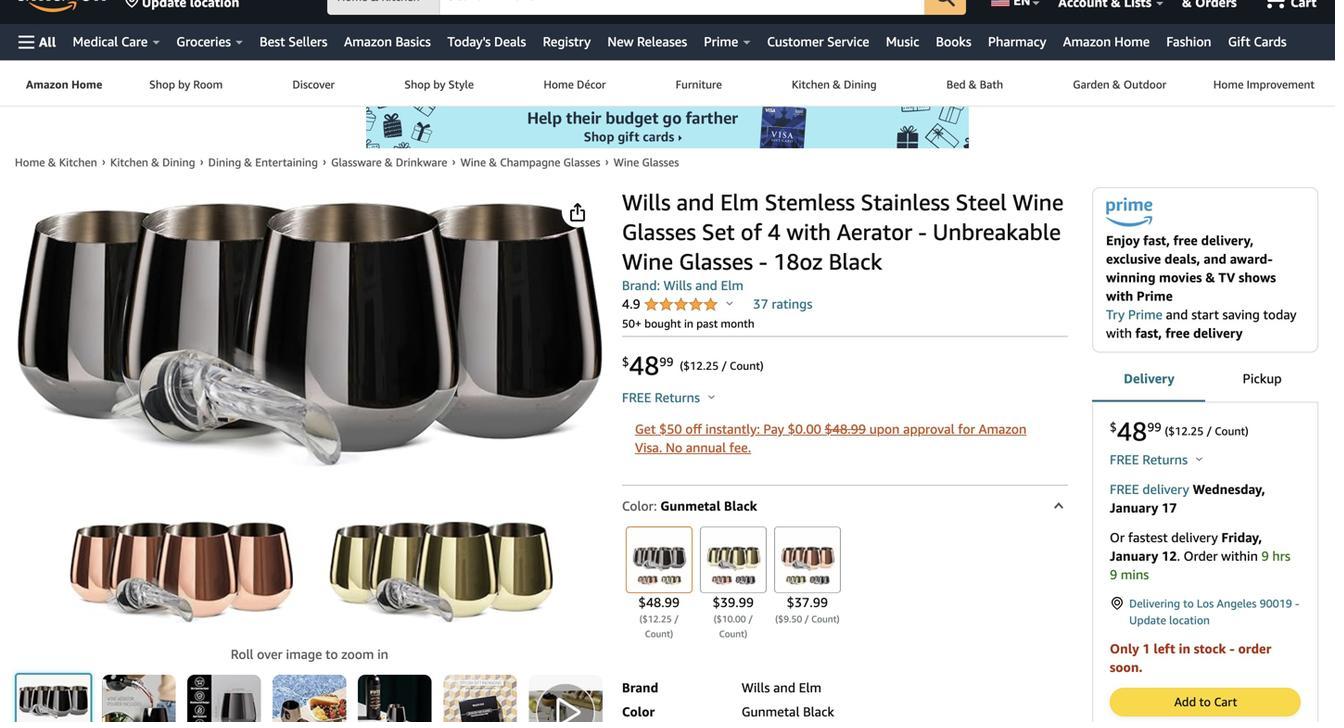 Task type: vqa. For each thing, say whether or not it's contained in the screenshot.
stainless
yes



Task type: describe. For each thing, give the bounding box(es) containing it.
1 vertical spatial prime
[[1137, 288, 1173, 304]]

discover link
[[258, 61, 370, 106]]

pickup
[[1243, 371, 1282, 386]]

1 horizontal spatial (
[[1165, 425, 1169, 438]]

glasses down set
[[679, 248, 753, 275]]

3 › from the left
[[323, 155, 326, 168]]

shop for shop by style
[[405, 78, 431, 91]]

1 horizontal spatial in
[[684, 317, 694, 330]]

new releases link
[[599, 29, 696, 55]]

1 horizontal spatial returns
[[1143, 452, 1188, 467]]

enjoy
[[1107, 233, 1140, 248]]

home for home improvement
[[1214, 78, 1244, 91]]

glasses right 'champagne'
[[564, 156, 601, 169]]

0 horizontal spatial (
[[680, 359, 684, 372]]

prime link
[[696, 29, 759, 55]]

0 vertical spatial amazon home link
[[1055, 29, 1159, 55]]

1 horizontal spatial kitchen
[[110, 156, 148, 169]]

0 horizontal spatial in
[[378, 647, 389, 662]]

wills and elm stemless stainless steel wine glasses set of 4 with aerator - unbreakable wine glasses - 18oz black brand: wills and elm
[[622, 189, 1064, 293]]

color: gunmetal black
[[622, 499, 758, 514]]

shows
[[1239, 270, 1277, 285]]

off
[[686, 422, 702, 437]]

medical care
[[73, 34, 148, 49]]

only 1 left in stock - order soon.
[[1110, 641, 1272, 675]]

0 horizontal spatial dining
[[162, 156, 195, 169]]

1 vertical spatial popover image
[[1197, 457, 1203, 461]]

/ for $39.99
[[749, 614, 753, 625]]

1 vertical spatial gunmetal
[[742, 705, 800, 720]]

and up gunmetal black
[[774, 680, 796, 696]]

month
[[721, 317, 755, 330]]

and inside enjoy fast, free delivery, exclusive deals, and award- winning movies & tv shows with prime try prime
[[1204, 251, 1227, 266]]

friday, january 12
[[1110, 530, 1263, 564]]

0 horizontal spatial free returns button
[[622, 389, 715, 407]]

amazon prime logo image
[[1107, 198, 1153, 231]]

count) for $48.99
[[645, 629, 673, 640]]

amazon up the garden
[[1063, 34, 1111, 49]]

wednesday,
[[1193, 482, 1266, 497]]

dining inside navigation navigation
[[844, 78, 877, 91]]

0 horizontal spatial 9
[[1110, 567, 1118, 582]]

4
[[768, 218, 781, 245]]

releases
[[637, 34, 687, 49]]

zoom
[[341, 647, 374, 662]]

or
[[1110, 530, 1125, 545]]

$50
[[659, 422, 682, 437]]

1 horizontal spatial free returns button
[[1110, 451, 1203, 469]]

fee.
[[730, 440, 751, 455]]

- inside only 1 left in stock - order soon.
[[1230, 641, 1235, 656]]

1 vertical spatial black
[[724, 499, 758, 514]]

count) down month
[[730, 359, 764, 372]]

wills for wills and elm stemless stainless steel wine glasses set of 4 with aerator - unbreakable wine glasses - 18oz black brand: wills and elm
[[622, 189, 671, 216]]

1 horizontal spatial $48.99
[[825, 422, 866, 437]]

37 ratings
[[753, 296, 813, 312]]

customer
[[767, 34, 824, 49]]

today's deals
[[448, 34, 526, 49]]

1 horizontal spatial dining
[[208, 156, 241, 169]]

1 horizontal spatial 48
[[1117, 416, 1148, 447]]

drinkware
[[396, 156, 447, 169]]

best sellers link
[[251, 29, 336, 55]]

customer service
[[767, 34, 870, 49]]

steel
[[956, 189, 1007, 216]]

brand
[[622, 680, 659, 696]]

$39.99 ($10.00 / count)
[[713, 595, 754, 640]]

pharmacy link
[[980, 29, 1055, 55]]

best sellers
[[260, 34, 328, 49]]

1 horizontal spatial amazon home
[[1063, 34, 1150, 49]]

brand: wills and elm link
[[622, 278, 744, 293]]

wills and elm stemless stainless steel wine glasses set of 4 with aerator - unbreakable wine glasses - 18oz black image
[[17, 202, 603, 623]]

outdoor
[[1124, 78, 1167, 91]]

get $50 off instantly: pay $0.00 $48.99
[[635, 422, 866, 437]]

help their budget go farther with visa gift cards image
[[366, 107, 969, 148]]

4.9
[[622, 296, 644, 312]]

37
[[753, 296, 769, 312]]

18oz
[[774, 248, 823, 275]]

($12.25
[[640, 614, 672, 625]]

wine up brand:
[[622, 248, 673, 275]]

1 vertical spatial $
[[1110, 420, 1117, 435]]

no
[[666, 440, 683, 455]]

12
[[1162, 548, 1177, 564]]

books
[[936, 34, 972, 49]]

. order within
[[1177, 548, 1262, 564]]

glassware & drinkware link
[[331, 156, 447, 169]]

pickup link
[[1206, 356, 1319, 404]]

shop by style
[[405, 78, 474, 91]]

gift
[[1229, 34, 1251, 49]]

furniture
[[676, 78, 722, 91]]

brand:
[[622, 278, 660, 293]]

décor
[[577, 78, 606, 91]]

free returns for bottommost popover icon
[[1110, 452, 1192, 467]]

color:
[[622, 499, 657, 514]]

and start saving today with
[[1107, 307, 1297, 341]]

order
[[1239, 641, 1272, 656]]

1 vertical spatial amazon home
[[26, 78, 102, 91]]

all
[[39, 34, 56, 50]]

and inside and start saving today with
[[1166, 307, 1189, 322]]

location
[[1170, 614, 1210, 627]]

count) for $37.99
[[812, 614, 840, 625]]

delivery for free
[[1194, 325, 1243, 341]]

soon.
[[1110, 660, 1143, 675]]

saving
[[1223, 307, 1260, 322]]

$37.99
[[787, 595, 828, 610]]

fashion link
[[1159, 29, 1220, 55]]

free for "free delivery" "link"
[[1110, 482, 1140, 497]]

1 vertical spatial $ 48 99 ( $12.25 / count)
[[1110, 416, 1249, 447]]

wine & champagne glasses link
[[461, 156, 601, 169]]

2 › from the left
[[200, 155, 204, 168]]

Add to Cart submit
[[1111, 689, 1300, 716]]

home décor link
[[509, 61, 641, 106]]

books link
[[928, 29, 980, 55]]

1 horizontal spatial $12.25
[[1169, 425, 1204, 438]]

with inside and start saving today with
[[1107, 325, 1132, 341]]

- down stainless
[[919, 218, 927, 245]]

medical
[[73, 34, 118, 49]]

rose gold image
[[778, 531, 837, 590]]

1 horizontal spatial 9
[[1262, 548, 1269, 564]]

fast, free delivery
[[1136, 325, 1243, 341]]

gift cards link
[[1220, 29, 1307, 55]]

room
[[193, 78, 223, 91]]

home & kitchen link
[[15, 156, 97, 169]]

free for the right free returns button
[[1110, 452, 1140, 467]]

& inside bed & bath link
[[969, 78, 977, 91]]

0 horizontal spatial to
[[326, 647, 338, 662]]

0 horizontal spatial $12.25
[[684, 359, 719, 372]]

approval
[[903, 422, 955, 437]]

popover image
[[709, 395, 715, 399]]

0 vertical spatial gunmetal
[[661, 499, 721, 514]]

color
[[622, 705, 655, 720]]

add to cart
[[1175, 695, 1238, 709]]

wine down help their budget go farther with visa gift cards image
[[614, 156, 639, 169]]

0 vertical spatial 99
[[660, 355, 674, 369]]

navigation navigation
[[0, 0, 1336, 107]]

roll
[[231, 647, 254, 662]]

1 vertical spatial kitchen & dining link
[[110, 156, 195, 169]]

bed & bath link
[[912, 61, 1039, 106]]

improvement
[[1247, 78, 1315, 91]]

shop by style link
[[370, 61, 509, 106]]

all button
[[10, 24, 64, 60]]

basics
[[396, 34, 431, 49]]

0 horizontal spatial 48
[[629, 350, 660, 381]]

glasses up brand:
[[622, 218, 696, 245]]

0 vertical spatial $
[[622, 355, 629, 369]]

1 vertical spatial 99
[[1148, 420, 1162, 435]]

& inside 'kitchen & dining' link
[[833, 78, 841, 91]]

past
[[697, 317, 718, 330]]

0 vertical spatial $ 48 99 ( $12.25 / count)
[[622, 350, 764, 381]]

0 vertical spatial kitchen & dining link
[[757, 61, 912, 106]]

with inside wills and elm stemless stainless steel wine glasses set of 4 with aerator - unbreakable wine glasses - 18oz black brand: wills and elm
[[787, 218, 831, 245]]

winning
[[1107, 270, 1156, 285]]

amazon image
[[17, 0, 107, 13]]

free inside enjoy fast, free delivery, exclusive deals, and award- winning movies & tv shows with prime try prime
[[1174, 233, 1198, 248]]

wine up the 'unbreakable' on the top
[[1013, 189, 1064, 216]]

and up set
[[677, 189, 715, 216]]

4 › from the left
[[452, 155, 456, 168]]



Task type: locate. For each thing, give the bounding box(es) containing it.
0 vertical spatial delivery
[[1194, 325, 1243, 341]]

- inside delivering to los angeles 90019 - update location
[[1296, 597, 1300, 610]]

- right '90019'
[[1296, 597, 1300, 610]]

/ up wednesday,
[[1207, 425, 1212, 438]]

elm up month
[[721, 278, 744, 293]]

1 vertical spatial fast,
[[1136, 325, 1163, 341]]

2 shop from the left
[[405, 78, 431, 91]]

pay
[[764, 422, 785, 437]]

home improvement
[[1214, 78, 1315, 91]]

2 vertical spatial free
[[1110, 482, 1140, 497]]

to for delivering
[[1184, 597, 1194, 610]]

0 vertical spatial (
[[680, 359, 684, 372]]

2 vertical spatial with
[[1107, 325, 1132, 341]]

gold image
[[704, 531, 763, 590]]

january inside friday, january 12
[[1110, 548, 1159, 564]]

0 vertical spatial elm
[[720, 189, 759, 216]]

2 horizontal spatial dining
[[844, 78, 877, 91]]

prime right try
[[1129, 307, 1163, 322]]

/ inside $37.99 ($9.50 /  count)
[[805, 614, 809, 625]]

to left "zoom"
[[326, 647, 338, 662]]

$12.25 down delivery 'link'
[[1169, 425, 1204, 438]]

in right "zoom"
[[378, 647, 389, 662]]

today's deals link
[[439, 29, 535, 55]]

garden
[[1073, 78, 1110, 91]]

free up "or"
[[1110, 482, 1140, 497]]

tv
[[1219, 270, 1236, 285]]

/ inside $48.99 ($12.25 / count)
[[675, 614, 679, 625]]

1 horizontal spatial kitchen & dining link
[[757, 61, 912, 106]]

free returns up $50
[[622, 390, 704, 405]]

1 vertical spatial 9
[[1110, 567, 1118, 582]]

to for add
[[1200, 695, 1211, 709]]

free returns for popover image
[[622, 390, 704, 405]]

0 horizontal spatial 99
[[660, 355, 674, 369]]

9
[[1262, 548, 1269, 564], [1110, 567, 1118, 582]]

0 vertical spatial $48.99
[[825, 422, 866, 437]]

black down wills and elm
[[803, 705, 835, 720]]

shop inside 'link'
[[149, 78, 175, 91]]

delivering
[[1130, 597, 1181, 610]]

set
[[702, 218, 735, 245]]

returns up $50
[[655, 390, 700, 405]]

90019
[[1260, 597, 1293, 610]]

wine glasses link
[[614, 156, 679, 169]]

2 horizontal spatial kitchen
[[792, 78, 830, 91]]

5 › from the left
[[605, 155, 609, 168]]

popover image up the wednesday, january 17
[[1197, 457, 1203, 461]]

1 vertical spatial free
[[1110, 452, 1140, 467]]

and
[[677, 189, 715, 216], [1204, 251, 1227, 266], [696, 278, 718, 293], [1166, 307, 1189, 322], [774, 680, 796, 696]]

delivery link
[[1093, 356, 1206, 404]]

0 horizontal spatial kitchen & dining link
[[110, 156, 195, 169]]

january for wednesday, january 17
[[1110, 500, 1159, 516]]

entertaining
[[255, 156, 318, 169]]

› left wine glasses link
[[605, 155, 609, 168]]

free up deals,
[[1174, 233, 1198, 248]]

/ for $48.99
[[675, 614, 679, 625]]

free delivery
[[1110, 482, 1190, 497]]

tab list
[[1093, 356, 1319, 404]]

deals
[[494, 34, 526, 49]]

$48.99 up ($12.25
[[639, 595, 680, 610]]

/ down $37.99
[[805, 614, 809, 625]]

1 by from the left
[[178, 78, 190, 91]]

home for home décor
[[544, 78, 574, 91]]

groceries link
[[168, 29, 251, 55]]

1 horizontal spatial $
[[1110, 420, 1117, 435]]

/ for $37.99
[[805, 614, 809, 625]]

dining
[[844, 78, 877, 91], [162, 156, 195, 169], [208, 156, 241, 169]]

black
[[829, 248, 883, 275], [724, 499, 758, 514], [803, 705, 835, 720]]

1 horizontal spatial shop
[[405, 78, 431, 91]]

amazon right for at right
[[979, 422, 1027, 437]]

in inside only 1 left in stock - order soon.
[[1179, 641, 1191, 656]]

9 left mins
[[1110, 567, 1118, 582]]

dining down service
[[844, 78, 877, 91]]

2 by from the left
[[433, 78, 446, 91]]

kitchen inside navigation navigation
[[792, 78, 830, 91]]

order
[[1184, 548, 1218, 564]]

free up delivery
[[1166, 325, 1190, 341]]

shop by room link
[[114, 61, 258, 106]]

prime inside navigation navigation
[[704, 34, 739, 49]]

0 vertical spatial january
[[1110, 500, 1159, 516]]

amazon left basics
[[344, 34, 392, 49]]

( down 50+ bought in past month
[[680, 359, 684, 372]]

0 vertical spatial 48
[[629, 350, 660, 381]]

1 vertical spatial wills
[[664, 278, 692, 293]]

0 horizontal spatial $48.99
[[639, 595, 680, 610]]

1 horizontal spatial by
[[433, 78, 446, 91]]

0 horizontal spatial $
[[622, 355, 629, 369]]

0 horizontal spatial amazon home link
[[14, 61, 114, 106]]

enjoy fast, free delivery, exclusive deals, and award- winning movies & tv shows with prime try prime
[[1107, 233, 1277, 322]]

gunmetal black image
[[630, 531, 689, 590]]

48 down 50+
[[629, 350, 660, 381]]

january for friday, january 12
[[1110, 548, 1159, 564]]

gift cards
[[1229, 34, 1287, 49]]

count) inside $39.99 ($10.00 / count)
[[719, 629, 748, 640]]

count) down ($10.00
[[719, 629, 748, 640]]

garden & outdoor link
[[1039, 61, 1202, 106]]

amazon home up garden & outdoor link
[[1063, 34, 1150, 49]]

2 vertical spatial to
[[1200, 695, 1211, 709]]

start
[[1192, 307, 1220, 322]]

dining left entertaining
[[208, 156, 241, 169]]

amazon home link up garden & outdoor link
[[1055, 29, 1159, 55]]

1 vertical spatial elm
[[721, 278, 744, 293]]

1 vertical spatial (
[[1165, 425, 1169, 438]]

prime
[[704, 34, 739, 49], [1137, 288, 1173, 304], [1129, 307, 1163, 322]]

prime up furniture link
[[704, 34, 739, 49]]

1 vertical spatial free returns
[[1110, 452, 1192, 467]]

style
[[449, 78, 474, 91]]

2 vertical spatial elm
[[799, 680, 822, 696]]

1 vertical spatial with
[[1107, 288, 1134, 304]]

fast, up exclusive
[[1144, 233, 1170, 248]]

count) down $37.99
[[812, 614, 840, 625]]

4.9 button
[[622, 296, 733, 314]]

shop
[[149, 78, 175, 91], [405, 78, 431, 91]]

bought
[[645, 317, 681, 330]]

service
[[828, 34, 870, 49]]

0 horizontal spatial kitchen
[[59, 156, 97, 169]]

black up the gold image
[[724, 499, 758, 514]]

wills up gunmetal black
[[742, 680, 770, 696]]

0 vertical spatial fast,
[[1144, 233, 1170, 248]]

1 › from the left
[[102, 155, 106, 168]]

0 horizontal spatial popover image
[[727, 301, 733, 306]]

selected color is gunmetal black. tap to collapse. element
[[622, 486, 1068, 524]]

glasses down help their budget go farther with visa gift cards image
[[642, 156, 679, 169]]

cards
[[1254, 34, 1287, 49]]

home for home & kitchen › kitchen & dining › dining & entertaining › glassware & drinkware › wine & champagne glasses › wine glasses
[[15, 156, 45, 169]]

kitchen & dining link down the shop by room
[[110, 156, 195, 169]]

wills up the 4.9 button
[[664, 278, 692, 293]]

delivery for fastest
[[1172, 530, 1218, 545]]

amazon inside amazon basics link
[[344, 34, 392, 49]]

$12.25
[[684, 359, 719, 372], [1169, 425, 1204, 438]]

los
[[1197, 597, 1214, 610]]

2 january from the top
[[1110, 548, 1159, 564]]

friday,
[[1222, 530, 1263, 545]]

hrs
[[1273, 548, 1291, 564]]

0 vertical spatial free returns button
[[622, 389, 715, 407]]

tab list containing delivery
[[1093, 356, 1319, 404]]

wine right drinkware
[[461, 156, 486, 169]]

1 horizontal spatial $ 48 99 ( $12.25 / count)
[[1110, 416, 1249, 447]]

today
[[1264, 307, 1297, 322]]

sellers
[[289, 34, 328, 49]]

within
[[1222, 548, 1258, 564]]

with down stemless
[[787, 218, 831, 245]]

shop inside "link"
[[405, 78, 431, 91]]

0 vertical spatial returns
[[655, 390, 700, 405]]

9 hrs 9 mins
[[1110, 548, 1291, 582]]

1 vertical spatial january
[[1110, 548, 1159, 564]]

unbreakable
[[933, 218, 1061, 245]]

None submit
[[925, 0, 967, 15], [622, 524, 696, 645], [696, 524, 771, 645], [771, 524, 845, 630], [17, 675, 90, 723], [102, 675, 176, 723], [187, 675, 261, 723], [273, 675, 347, 723], [358, 675, 432, 723], [444, 675, 517, 723], [529, 675, 603, 723], [925, 0, 967, 15], [622, 524, 696, 645], [696, 524, 771, 645], [771, 524, 845, 630], [17, 675, 90, 723], [102, 675, 176, 723], [187, 675, 261, 723], [273, 675, 347, 723], [358, 675, 432, 723], [444, 675, 517, 723], [529, 675, 603, 723]]

delivering to los angeles 90019 - update location
[[1130, 597, 1300, 627]]

$ 48 99 ( $12.25 / count)
[[622, 350, 764, 381], [1110, 416, 1249, 447]]

fast, inside enjoy fast, free delivery, exclusive deals, and award- winning movies & tv shows with prime try prime
[[1144, 233, 1170, 248]]

1
[[1143, 641, 1151, 656]]

1 vertical spatial $48.99
[[639, 595, 680, 610]]

dining down the shop by room
[[162, 156, 195, 169]]

home décor
[[544, 78, 606, 91]]

black down aerator
[[829, 248, 883, 275]]

by left style
[[433, 78, 446, 91]]

music link
[[878, 29, 928, 55]]

2 vertical spatial delivery
[[1172, 530, 1218, 545]]

ratings
[[772, 296, 813, 312]]

get
[[635, 422, 656, 437]]

by left room
[[178, 78, 190, 91]]

1 horizontal spatial 99
[[1148, 420, 1162, 435]]

gunmetal right color:
[[661, 499, 721, 514]]

free for the leftmost free returns button
[[622, 390, 652, 405]]

› left glassware
[[323, 155, 326, 168]]

- down of
[[759, 248, 768, 275]]

shop down basics
[[405, 78, 431, 91]]

by inside shop by room 'link'
[[178, 78, 190, 91]]

0 vertical spatial free
[[1174, 233, 1198, 248]]

› left dining & entertaining link
[[200, 155, 204, 168]]

/ inside $39.99 ($10.00 / count)
[[749, 614, 753, 625]]

kitchen & dining link
[[757, 61, 912, 106], [110, 156, 195, 169]]

2 horizontal spatial in
[[1179, 641, 1191, 656]]

1 horizontal spatial amazon home link
[[1055, 29, 1159, 55]]

9 left the hrs
[[1262, 548, 1269, 564]]

0 horizontal spatial by
[[178, 78, 190, 91]]

and up fast, free delivery
[[1166, 307, 1189, 322]]

& inside garden & outdoor link
[[1113, 78, 1121, 91]]

popover image inside the 4.9 button
[[727, 301, 733, 306]]

kitchen & dining
[[792, 78, 877, 91]]

$ 48 99 ( $12.25 / count) down delivery 'link'
[[1110, 416, 1249, 447]]

2 vertical spatial wills
[[742, 680, 770, 696]]

shop for shop by room
[[149, 78, 175, 91]]

1 horizontal spatial gunmetal
[[742, 705, 800, 720]]

with up try
[[1107, 288, 1134, 304]]

0 vertical spatial free
[[622, 390, 652, 405]]

0 horizontal spatial $ 48 99 ( $12.25 / count)
[[622, 350, 764, 381]]

$12.25 up popover image
[[684, 359, 719, 372]]

99 down bought
[[660, 355, 674, 369]]

kitchen & dining link down service
[[757, 61, 912, 106]]

popover image up month
[[727, 301, 733, 306]]

$48.99 ($12.25 / count)
[[639, 595, 680, 640]]

48 down delivery 'link'
[[1117, 416, 1148, 447]]

1 vertical spatial free returns button
[[1110, 451, 1203, 469]]

99 down delivery 'link'
[[1148, 420, 1162, 435]]

to
[[1184, 597, 1194, 610], [326, 647, 338, 662], [1200, 695, 1211, 709]]

fashion
[[1167, 34, 1212, 49]]

elm up gunmetal black
[[799, 680, 822, 696]]

$ down 50+
[[622, 355, 629, 369]]

mins
[[1121, 567, 1149, 582]]

in left 'past'
[[684, 317, 694, 330]]

0 vertical spatial with
[[787, 218, 831, 245]]

0 vertical spatial popover image
[[727, 301, 733, 306]]

free up get
[[622, 390, 652, 405]]

gunmetal
[[661, 499, 721, 514], [742, 705, 800, 720]]

/ right ($10.00
[[749, 614, 753, 625]]

( down delivery 'link'
[[1165, 425, 1169, 438]]

0 vertical spatial to
[[1184, 597, 1194, 610]]

1 horizontal spatial to
[[1184, 597, 1194, 610]]

of
[[741, 218, 762, 245]]

by inside shop by style "link"
[[433, 78, 446, 91]]

none search field inside navigation navigation
[[327, 0, 967, 17]]

and up the 4.9 button
[[696, 278, 718, 293]]

gunmetal down wills and elm
[[742, 705, 800, 720]]

amazon down all
[[26, 78, 68, 91]]

elm for wills and elm
[[799, 680, 822, 696]]

› right home & kitchen link
[[102, 155, 106, 168]]

today's
[[448, 34, 491, 49]]

to inside delivering to los angeles 90019 - update location
[[1184, 597, 1194, 610]]

1 vertical spatial delivery
[[1143, 482, 1190, 497]]

amazon home down all
[[26, 78, 102, 91]]

delivery down start
[[1194, 325, 1243, 341]]

elm up of
[[720, 189, 759, 216]]

1 vertical spatial to
[[326, 647, 338, 662]]

$39.99
[[713, 595, 754, 610]]

roll over image to zoom in
[[231, 647, 389, 662]]

cart
[[1215, 695, 1238, 709]]

1 vertical spatial 48
[[1117, 416, 1148, 447]]

home improvement link
[[1202, 61, 1327, 106]]

amazon basics link
[[336, 29, 439, 55]]

0 vertical spatial 9
[[1262, 548, 1269, 564]]

wills down wine glasses link
[[622, 189, 671, 216]]

wine
[[461, 156, 486, 169], [614, 156, 639, 169], [1013, 189, 1064, 216], [622, 248, 673, 275]]

2 vertical spatial prime
[[1129, 307, 1163, 322]]

0 vertical spatial black
[[829, 248, 883, 275]]

0 vertical spatial amazon home
[[1063, 34, 1150, 49]]

to up location
[[1184, 597, 1194, 610]]

99
[[660, 355, 674, 369], [1148, 420, 1162, 435]]

january
[[1110, 500, 1159, 516], [1110, 548, 1159, 564]]

amazon inside upon approval for amazon visa. no annual fee.
[[979, 422, 1027, 437]]

2 vertical spatial black
[[803, 705, 835, 720]]

visa.
[[635, 440, 663, 455]]

black inside wills and elm stemless stainless steel wine glasses set of 4 with aerator - unbreakable wine glasses - 18oz black brand: wills and elm
[[829, 248, 883, 275]]

with down try
[[1107, 325, 1132, 341]]

medical care link
[[64, 29, 168, 55]]

› right drinkware
[[452, 155, 456, 168]]

amazon home link down all
[[14, 61, 114, 106]]

free returns button up $50
[[622, 389, 715, 407]]

0 vertical spatial free returns
[[622, 390, 704, 405]]

by for style
[[433, 78, 446, 91]]

fast, down try prime link
[[1136, 325, 1163, 341]]

count) down ($12.25
[[645, 629, 673, 640]]

home inside home & kitchen › kitchen & dining › dining & entertaining › glassware & drinkware › wine & champagne glasses › wine glasses
[[15, 156, 45, 169]]

/ right ($12.25
[[675, 614, 679, 625]]

registry link
[[535, 29, 599, 55]]

january inside the wednesday, january 17
[[1110, 500, 1159, 516]]

None search field
[[327, 0, 967, 17]]

1 shop from the left
[[149, 78, 175, 91]]

delivering to los angeles 90019 - update location link
[[1110, 595, 1301, 629]]

free returns up "free delivery" "link"
[[1110, 452, 1192, 467]]

1 vertical spatial free
[[1166, 325, 1190, 341]]

count) up wednesday,
[[1215, 425, 1249, 438]]

0 horizontal spatial amazon home
[[26, 78, 102, 91]]

1 vertical spatial returns
[[1143, 452, 1188, 467]]

($9.50
[[776, 614, 802, 625]]

0 horizontal spatial gunmetal
[[661, 499, 721, 514]]

wills for wills and elm
[[742, 680, 770, 696]]

music
[[886, 34, 920, 49]]

1 vertical spatial $12.25
[[1169, 425, 1204, 438]]

stainless
[[861, 189, 950, 216]]

count) inside $37.99 ($9.50 /  count)
[[812, 614, 840, 625]]

delivery up 17
[[1143, 482, 1190, 497]]

popover image
[[727, 301, 733, 306], [1197, 457, 1203, 461]]

award-
[[1230, 251, 1273, 266]]

$ 48 99 ( $12.25 / count) up popover image
[[622, 350, 764, 381]]

new
[[608, 34, 634, 49]]

january down "free delivery" "link"
[[1110, 500, 1159, 516]]

with inside enjoy fast, free delivery, exclusive deals, and award- winning movies & tv shows with prime try prime
[[1107, 288, 1134, 304]]

elm for wills and elm stemless stainless steel wine glasses set of 4 with aerator - unbreakable wine glasses - 18oz black brand: wills and elm
[[720, 189, 759, 216]]

registry
[[543, 34, 591, 49]]

& inside enjoy fast, free delivery, exclusive deals, and award- winning movies & tv shows with prime try prime
[[1206, 270, 1216, 285]]

0 vertical spatial $12.25
[[684, 359, 719, 372]]

new releases
[[608, 34, 687, 49]]

$ down delivery 'link'
[[1110, 420, 1117, 435]]

1 horizontal spatial popover image
[[1197, 457, 1203, 461]]

- right the stock
[[1230, 641, 1235, 656]]

to right add
[[1200, 695, 1211, 709]]

0 horizontal spatial free returns
[[622, 390, 704, 405]]

count) for $39.99
[[719, 629, 748, 640]]

$37.99 ($9.50 /  count)
[[776, 595, 840, 625]]

0 vertical spatial prime
[[704, 34, 739, 49]]

count) inside $48.99 ($12.25 / count)
[[645, 629, 673, 640]]

0 horizontal spatial shop
[[149, 78, 175, 91]]

free returns button
[[622, 389, 715, 407], [1110, 451, 1203, 469]]

50+
[[622, 317, 642, 330]]

1 january from the top
[[1110, 500, 1159, 516]]

january up mins
[[1110, 548, 1159, 564]]

free up "free delivery" "link"
[[1110, 452, 1140, 467]]

try
[[1107, 307, 1125, 322]]

/ down month
[[722, 359, 727, 372]]

by for room
[[178, 78, 190, 91]]

free returns button up "free delivery" "link"
[[1110, 451, 1203, 469]]



